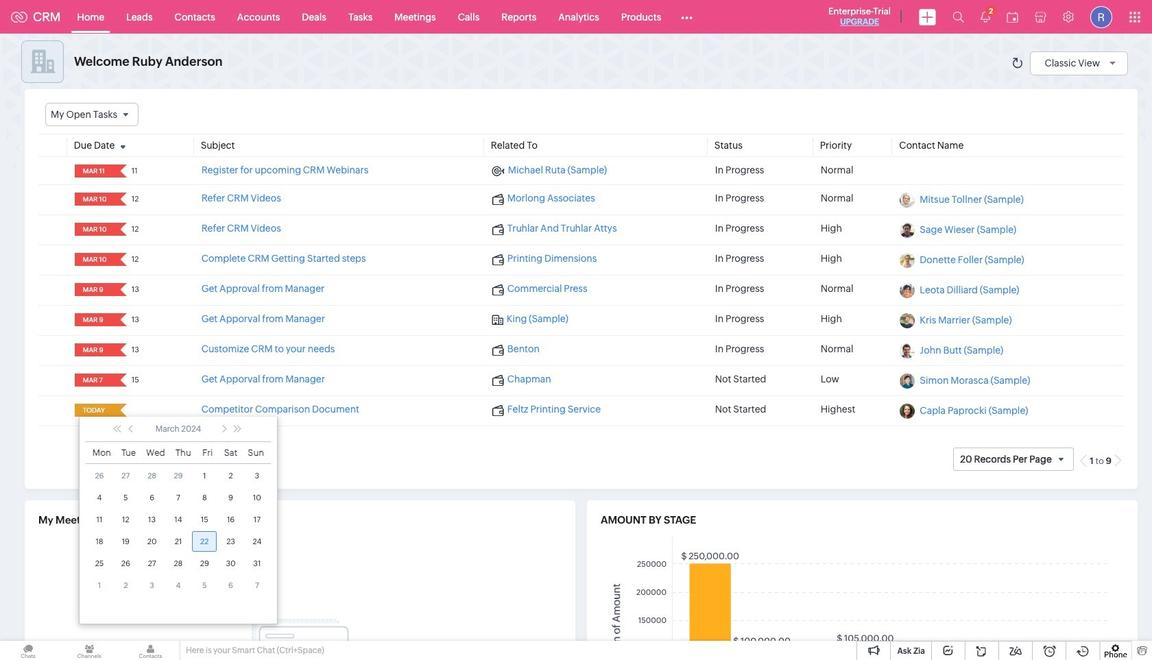 Task type: vqa. For each thing, say whether or not it's contained in the screenshot.
logo
yes



Task type: describe. For each thing, give the bounding box(es) containing it.
search image
[[953, 11, 964, 23]]

search element
[[944, 0, 972, 34]]

calendar image
[[1007, 11, 1018, 22]]

logo image
[[11, 11, 27, 22]]

Other Modules field
[[672, 6, 702, 28]]

create menu element
[[911, 0, 944, 33]]

create menu image
[[919, 9, 936, 25]]

chats image
[[0, 641, 56, 660]]



Task type: locate. For each thing, give the bounding box(es) containing it.
channels image
[[61, 641, 118, 660]]

profile element
[[1082, 0, 1121, 33]]

late by 16 days image
[[114, 406, 132, 414]]

None field
[[45, 103, 139, 126], [79, 165, 111, 178], [79, 193, 111, 206], [79, 223, 111, 236], [79, 253, 111, 266], [79, 283, 111, 296], [79, 314, 111, 327], [79, 344, 111, 357], [79, 374, 111, 387], [79, 404, 111, 417], [45, 103, 139, 126], [79, 165, 111, 178], [79, 193, 111, 206], [79, 223, 111, 236], [79, 253, 111, 266], [79, 283, 111, 296], [79, 314, 111, 327], [79, 344, 111, 357], [79, 374, 111, 387], [79, 404, 111, 417]]

contacts image
[[122, 641, 179, 660]]

signals element
[[972, 0, 998, 34]]

profile image
[[1090, 6, 1112, 28]]



